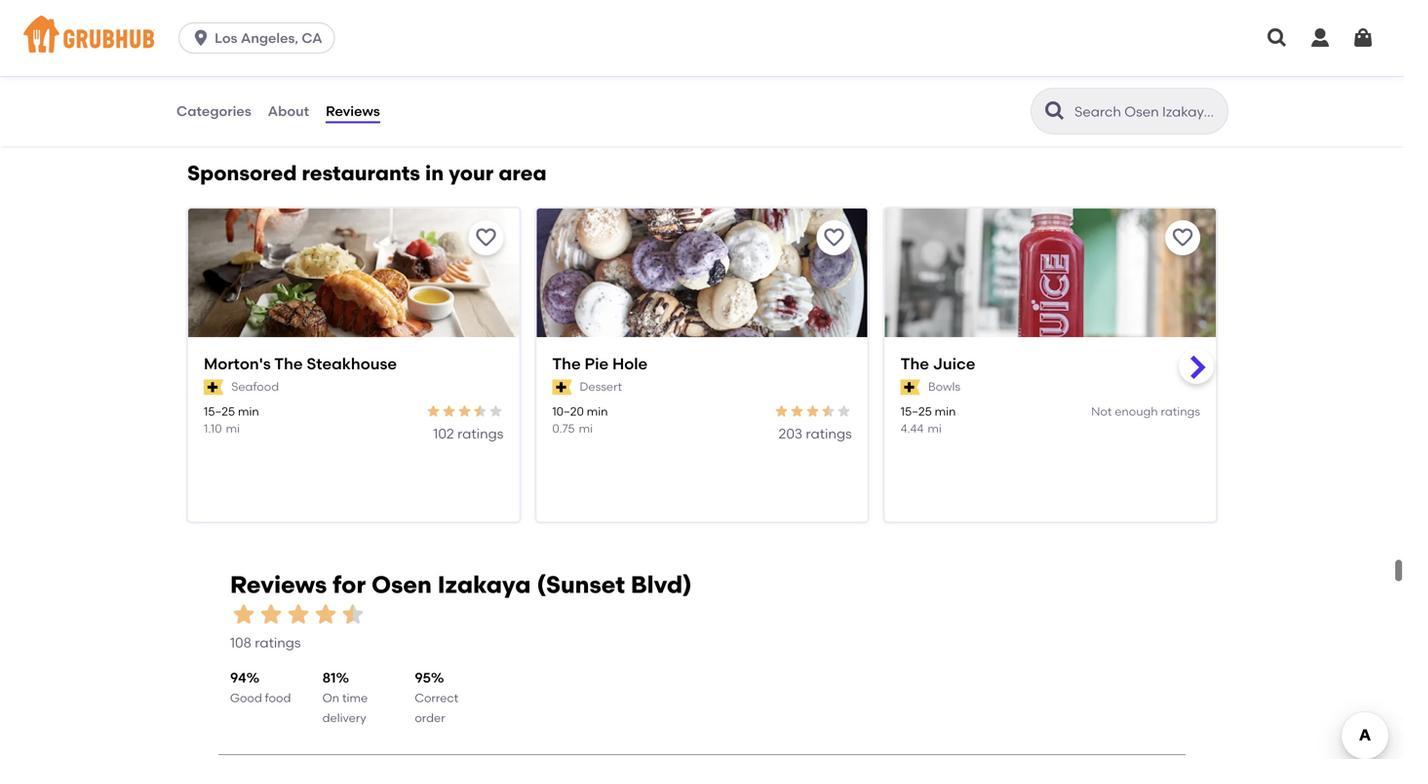 Task type: locate. For each thing, give the bounding box(es) containing it.
15–25 up 4.44 at the bottom of page
[[901, 405, 932, 419]]

0 horizontal spatial subscription pass image
[[204, 380, 224, 395]]

save this restaurant image
[[474, 226, 498, 250], [823, 226, 846, 250]]

1 horizontal spatial subscription pass image
[[552, 380, 572, 395]]

2 subscription pass image from the left
[[552, 380, 572, 395]]

1 horizontal spatial min
[[587, 405, 608, 419]]

the up bowls
[[901, 355, 929, 374]]

the left pie
[[552, 355, 581, 374]]

mi right 1.10
[[226, 422, 240, 436]]

1.10
[[204, 422, 222, 436]]

0 horizontal spatial save this restaurant image
[[474, 226, 498, 250]]

1 horizontal spatial save this restaurant image
[[823, 226, 846, 250]]

the pie hole
[[552, 355, 648, 374]]

15–25 inside 15–25 min 1.10 mi
[[204, 405, 235, 419]]

the
[[274, 355, 303, 374], [552, 355, 581, 374], [901, 355, 929, 374]]

subscription pass image for morton's the steakhouse
[[204, 380, 224, 395]]

subscription pass image left bowls
[[901, 380, 920, 395]]

min for juice
[[935, 405, 956, 419]]

the for the juice
[[901, 355, 929, 374]]

2 save this restaurant image from the left
[[823, 226, 846, 250]]

bowls
[[928, 380, 961, 394]]

reviews
[[326, 103, 380, 119], [230, 571, 327, 599]]

mi for pie
[[579, 422, 593, 436]]

the up seafood
[[274, 355, 303, 374]]

svg image left the los at top left
[[191, 28, 211, 48]]

2 save this restaurant button from the left
[[817, 220, 852, 256]]

4.44
[[901, 422, 924, 436]]

ratings
[[1161, 405, 1200, 419], [457, 426, 504, 442], [806, 426, 852, 442], [255, 635, 301, 652]]

min inside 10–20 min 0.75 mi
[[587, 405, 608, 419]]

ratings right 203
[[806, 426, 852, 442]]

mi inside 15–25 min 1.10 mi
[[226, 422, 240, 436]]

reviews inside button
[[326, 103, 380, 119]]

1 15–25 from the left
[[204, 405, 235, 419]]

min for the
[[238, 405, 259, 419]]

15–25 up 1.10
[[204, 405, 235, 419]]

save this restaurant image for morton's the steakhouse
[[474, 226, 498, 250]]

3 subscription pass image from the left
[[901, 380, 920, 395]]

15–25 for morton's
[[204, 405, 235, 419]]

2 horizontal spatial min
[[935, 405, 956, 419]]

subscription pass image
[[204, 380, 224, 395], [552, 380, 572, 395], [901, 380, 920, 395]]

los angeles, ca
[[215, 30, 322, 46]]

1 horizontal spatial mi
[[579, 422, 593, 436]]

save this restaurant button
[[468, 220, 504, 256], [817, 220, 852, 256], [1165, 220, 1200, 256]]

81 on time delivery
[[322, 670, 368, 725]]

mi right 0.75
[[579, 422, 593, 436]]

0 horizontal spatial mi
[[226, 422, 240, 436]]

1 subscription pass image from the left
[[204, 380, 224, 395]]

area
[[499, 161, 547, 186]]

ratings right "enough"
[[1161, 405, 1200, 419]]

seafood
[[231, 380, 279, 394]]

1 mi from the left
[[226, 422, 240, 436]]

sponsored restaurants in your area
[[187, 161, 547, 186]]

15–25 min 4.44 mi
[[901, 405, 956, 436]]

min inside 15–25 min 4.44 mi
[[935, 405, 956, 419]]

morton's the steakhouse link
[[204, 353, 504, 375]]

1 horizontal spatial the
[[552, 355, 581, 374]]

0 horizontal spatial 15–25
[[204, 405, 235, 419]]

save this restaurant button for steakhouse
[[468, 220, 504, 256]]

mi inside 10–20 min 0.75 mi
[[579, 422, 593, 436]]

15–25 for the
[[901, 405, 932, 419]]

2 min from the left
[[587, 405, 608, 419]]

1 save this restaurant button from the left
[[468, 220, 504, 256]]

mi for juice
[[928, 422, 942, 436]]

2 the from the left
[[552, 355, 581, 374]]

203
[[779, 426, 803, 442]]

1 vertical spatial reviews
[[230, 571, 327, 599]]

the inside "link"
[[901, 355, 929, 374]]

subscription pass image down morton's
[[204, 380, 224, 395]]

angeles,
[[241, 30, 298, 46]]

2 15–25 from the left
[[901, 405, 932, 419]]

min for pie
[[587, 405, 608, 419]]

izakaya
[[438, 571, 531, 599]]

mi right 4.44 at the bottom of page
[[928, 422, 942, 436]]

2 horizontal spatial the
[[901, 355, 929, 374]]

main navigation navigation
[[0, 0, 1404, 76]]

restaurants
[[302, 161, 420, 186]]

0 horizontal spatial svg image
[[191, 28, 211, 48]]

3 the from the left
[[901, 355, 929, 374]]

good
[[230, 692, 262, 706]]

food
[[265, 692, 291, 706]]

mi
[[226, 422, 240, 436], [579, 422, 593, 436], [928, 422, 942, 436]]

osen
[[372, 571, 432, 599]]

3 min from the left
[[935, 405, 956, 419]]

svg image right svg icon
[[1352, 26, 1375, 50]]

svg image inside los angeles, ca button
[[191, 28, 211, 48]]

1 horizontal spatial 15–25
[[901, 405, 932, 419]]

svg image left svg icon
[[1266, 26, 1289, 50]]

3 mi from the left
[[928, 422, 942, 436]]

ratings for 108 ratings
[[255, 635, 301, 652]]

min inside 15–25 min 1.10 mi
[[238, 405, 259, 419]]

2 horizontal spatial subscription pass image
[[901, 380, 920, 395]]

1 save this restaurant image from the left
[[474, 226, 498, 250]]

min
[[238, 405, 259, 419], [587, 405, 608, 419], [935, 405, 956, 419]]

min down dessert
[[587, 405, 608, 419]]

the pie hole logo image
[[537, 209, 868, 372]]

the juice link
[[901, 353, 1200, 375]]

svg image
[[1266, 26, 1289, 50], [1352, 26, 1375, 50], [191, 28, 211, 48]]

on
[[322, 692, 339, 706]]

min down bowls
[[935, 405, 956, 419]]

ratings right 108
[[255, 635, 301, 652]]

0 horizontal spatial the
[[274, 355, 303, 374]]

15–25
[[204, 405, 235, 419], [901, 405, 932, 419]]

enough
[[1115, 405, 1158, 419]]

2 horizontal spatial mi
[[928, 422, 942, 436]]

81
[[322, 670, 336, 687]]

0 horizontal spatial save this restaurant button
[[468, 220, 504, 256]]

1 horizontal spatial svg image
[[1266, 26, 1289, 50]]

0 vertical spatial reviews
[[326, 103, 380, 119]]

0 horizontal spatial min
[[238, 405, 259, 419]]

2 horizontal spatial save this restaurant button
[[1165, 220, 1200, 256]]

reviews for osen izakaya (sunset blvd)
[[230, 571, 692, 599]]

subscription pass image up 10–20
[[552, 380, 572, 395]]

juice
[[933, 355, 976, 374]]

15–25 inside 15–25 min 4.44 mi
[[901, 405, 932, 419]]

mi inside 15–25 min 4.44 mi
[[928, 422, 942, 436]]

star icon image
[[425, 404, 441, 419], [441, 404, 457, 419], [457, 404, 472, 419], [472, 404, 488, 419], [472, 404, 488, 419], [488, 404, 504, 419], [774, 404, 790, 419], [790, 404, 805, 419], [805, 404, 821, 419], [821, 404, 836, 419], [821, 404, 836, 419], [836, 404, 852, 419], [230, 601, 257, 628], [257, 601, 285, 628], [285, 601, 312, 628], [312, 601, 339, 628], [339, 601, 367, 628], [339, 601, 367, 628]]

min down seafood
[[238, 405, 259, 419]]

reviews up 108 ratings
[[230, 571, 327, 599]]

reviews up "restaurants" on the left of the page
[[326, 103, 380, 119]]

1 horizontal spatial save this restaurant button
[[817, 220, 852, 256]]

los angeles, ca button
[[179, 22, 343, 54]]

2 mi from the left
[[579, 422, 593, 436]]

0.75
[[552, 422, 575, 436]]

ratings right 102 at left
[[457, 426, 504, 442]]

1 min from the left
[[238, 405, 259, 419]]

10–20 min 0.75 mi
[[552, 405, 608, 436]]



Task type: vqa. For each thing, say whether or not it's contained in the screenshot.
middle the min
yes



Task type: describe. For each thing, give the bounding box(es) containing it.
pie
[[585, 355, 609, 374]]

108 ratings
[[230, 635, 301, 652]]

(sunset
[[537, 571, 625, 599]]

reviews for reviews
[[326, 103, 380, 119]]

95 correct order
[[415, 670, 458, 725]]

your
[[449, 161, 494, 186]]

categories button
[[176, 76, 252, 146]]

10–20
[[552, 405, 584, 419]]

delivery
[[322, 711, 366, 725]]

the for the pie hole
[[552, 355, 581, 374]]

order
[[415, 711, 445, 725]]

the juice
[[901, 355, 976, 374]]

los
[[215, 30, 237, 46]]

about
[[268, 103, 309, 119]]

reviews for reviews for osen izakaya (sunset blvd)
[[230, 571, 327, 599]]

203 ratings
[[779, 426, 852, 442]]

about button
[[267, 76, 310, 146]]

svg image
[[1309, 26, 1332, 50]]

correct
[[415, 692, 458, 706]]

sponsored
[[187, 161, 297, 186]]

1 the from the left
[[274, 355, 303, 374]]

95
[[415, 670, 431, 687]]

ratings for 102 ratings
[[457, 426, 504, 442]]

not enough ratings
[[1091, 405, 1200, 419]]

morton's the steakhouse logo image
[[188, 209, 519, 372]]

102 ratings
[[433, 426, 504, 442]]

ca
[[302, 30, 322, 46]]

94 good food
[[230, 670, 291, 706]]

the juice logo image
[[885, 209, 1216, 372]]

ratings for 203 ratings
[[806, 426, 852, 442]]

search icon image
[[1043, 99, 1067, 123]]

subscription pass image for the pie hole
[[552, 380, 572, 395]]

for
[[333, 571, 366, 599]]

not
[[1091, 405, 1112, 419]]

time
[[342, 692, 368, 706]]

save this restaurant button for hole
[[817, 220, 852, 256]]

steakhouse
[[307, 355, 397, 374]]

morton's
[[204, 355, 271, 374]]

morton's the steakhouse
[[204, 355, 397, 374]]

Search Osen Izakaya (Sunset Blvd) search field
[[1073, 102, 1222, 121]]

mi for the
[[226, 422, 240, 436]]

subscription pass image for the juice
[[901, 380, 920, 395]]

hole
[[612, 355, 648, 374]]

2 horizontal spatial svg image
[[1352, 26, 1375, 50]]

3 save this restaurant button from the left
[[1165, 220, 1200, 256]]

in
[[425, 161, 444, 186]]

reviews button
[[325, 76, 381, 146]]

categories
[[177, 103, 251, 119]]

save this restaurant image for the pie hole
[[823, 226, 846, 250]]

dessert
[[580, 380, 622, 394]]

blvd)
[[631, 571, 692, 599]]

102
[[433, 426, 454, 442]]

94
[[230, 670, 246, 687]]

the pie hole link
[[552, 353, 852, 375]]

save this restaurant image
[[1171, 226, 1195, 250]]

15–25 min 1.10 mi
[[204, 405, 259, 436]]

108
[[230, 635, 252, 652]]



